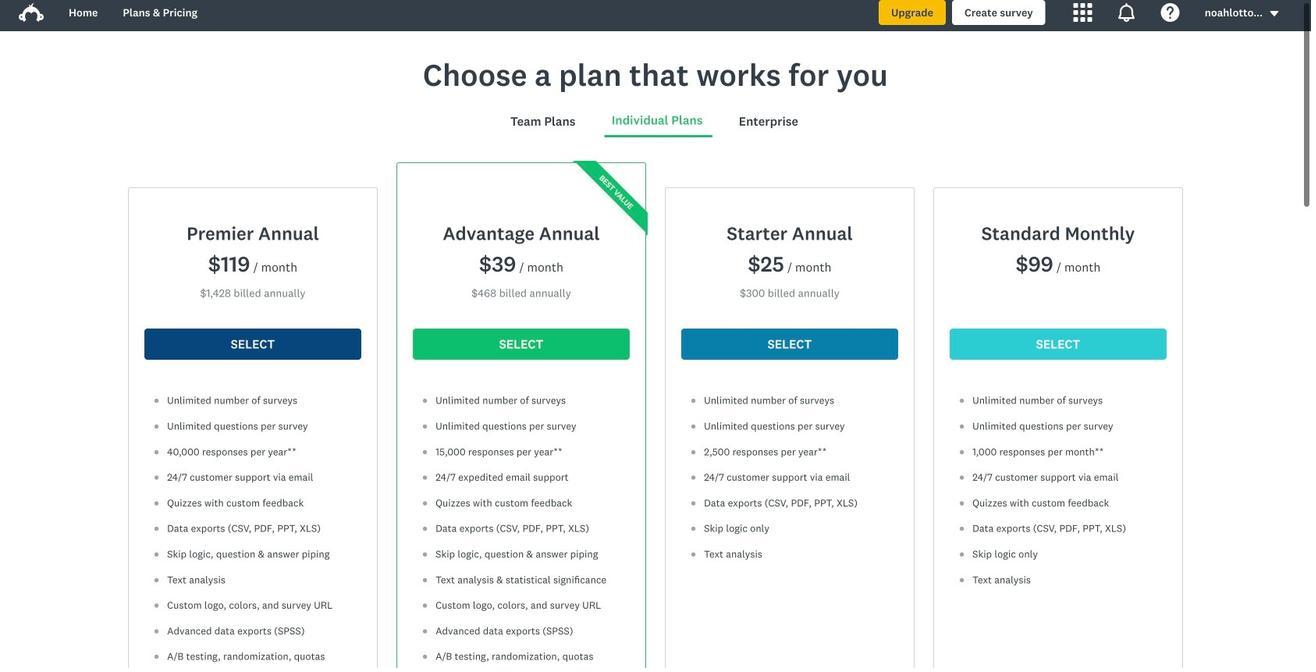 Task type: locate. For each thing, give the bounding box(es) containing it.
logo element
[[19, 0, 44, 2]]



Task type: describe. For each thing, give the bounding box(es) containing it.
brand logo image
[[19, 0, 44, 2]]



Task type: vqa. For each thing, say whether or not it's contained in the screenshot.
left products icon
no



